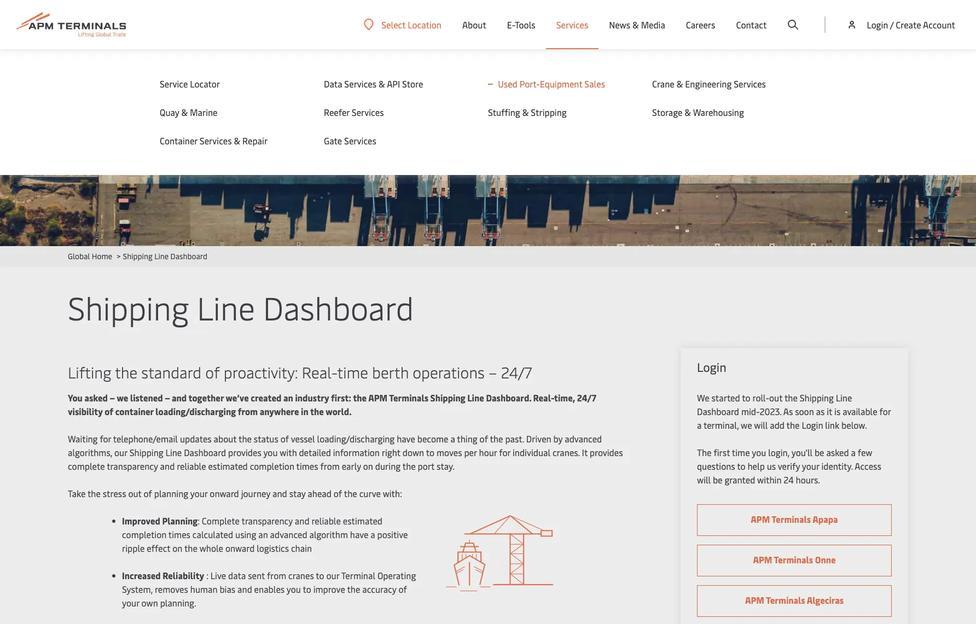 Task type: locate. For each thing, give the bounding box(es) containing it.
1 horizontal spatial will
[[754, 419, 768, 431]]

onward up complete
[[210, 488, 239, 500]]

1 horizontal spatial provides
[[590, 447, 623, 459]]

line inside waiting for telephone/email updates about the status of vessel loading/discharging have become a thing of the past. driven by advanced algorithms, our shipping line dashboard provides you with
[[166, 447, 182, 459]]

stay
[[289, 488, 306, 500]]

shipping inside and together we've created an industry first: the apm terminals shipping line dashboard. real-time, 24/7 visibility of container loading/discharging from anywhere in the world.
[[431, 392, 466, 404]]

: for live
[[206, 570, 208, 582]]

login left /
[[867, 19, 889, 31]]

0 horizontal spatial transparency
[[107, 460, 158, 472]]

1 horizontal spatial estimated
[[343, 515, 383, 527]]

waiting for telephone/email updates about the status of vessel loading/discharging have become a thing of the past. driven by advanced algorithms, our shipping line dashboard provides you with
[[68, 433, 602, 459]]

times down detailed
[[296, 460, 318, 472]]

have
[[397, 433, 415, 445], [350, 529, 369, 541]]

1 vertical spatial on
[[173, 542, 182, 554]]

journey
[[241, 488, 270, 500]]

the left apm
[[353, 392, 367, 404]]

a
[[697, 419, 702, 431], [451, 433, 455, 445], [851, 447, 856, 459], [371, 529, 375, 541]]

0 horizontal spatial login
[[697, 359, 727, 375]]

2 horizontal spatial login
[[867, 19, 889, 31]]

1 horizontal spatial times
[[296, 460, 318, 472]]

location
[[408, 18, 442, 30]]

lifting
[[68, 362, 111, 383]]

to down the become
[[426, 447, 435, 459]]

shipping
[[123, 251, 153, 262], [68, 286, 189, 329], [431, 392, 466, 404], [800, 392, 834, 404], [130, 447, 164, 459]]

provides inside waiting for telephone/email updates about the status of vessel loading/discharging have become a thing of the past. driven by advanced algorithms, our shipping line dashboard provides you with
[[228, 447, 262, 459]]

your up hours.
[[802, 460, 820, 472]]

transparency
[[107, 460, 158, 472], [242, 515, 293, 527]]

0 vertical spatial have
[[397, 433, 415, 445]]

1 vertical spatial 24/7
[[577, 392, 596, 404]]

1 vertical spatial we
[[741, 419, 752, 431]]

services down data services & api store
[[352, 106, 384, 118]]

estimated down 'curve'
[[343, 515, 383, 527]]

time up first: on the left of the page
[[338, 362, 368, 383]]

2023.
[[760, 406, 782, 418]]

2 vertical spatial login
[[802, 419, 823, 431]]

our up improve
[[327, 570, 340, 582]]

within
[[758, 474, 782, 486]]

a left positive
[[371, 529, 375, 541]]

increased reliability
[[122, 570, 204, 582]]

down
[[403, 447, 424, 459]]

reefer services link
[[324, 106, 466, 118]]

& left api
[[379, 78, 385, 90]]

our down telephone/email
[[114, 447, 127, 459]]

1 vertical spatial an
[[258, 529, 268, 541]]

login up we
[[697, 359, 727, 375]]

time,
[[554, 392, 575, 404]]

updates
[[180, 433, 212, 445]]

improved planning
[[122, 515, 198, 527]]

used port-equipment sales
[[493, 78, 600, 90]]

& right the storage
[[685, 106, 691, 118]]

stripping
[[531, 106, 567, 118]]

2 provides from the left
[[590, 447, 623, 459]]

from right sent
[[267, 570, 286, 582]]

a inside : complete transparency and reliable estimated completion times calculated using an advanced algorithm have a positive ripple effect on the whole onward logistics chain
[[371, 529, 375, 541]]

0 vertical spatial be
[[815, 447, 825, 459]]

0 vertical spatial :
[[198, 515, 200, 527]]

from inside : live data sent from cranes to our terminal operating system, removes human bias and enables you to improve the accuracy of your own planning.
[[267, 570, 286, 582]]

0 vertical spatial estimated
[[208, 460, 248, 472]]

reefer
[[324, 106, 350, 118]]

0 horizontal spatial asked
[[85, 392, 108, 404]]

from down detailed
[[321, 460, 340, 472]]

1 vertical spatial our
[[327, 570, 340, 582]]

early
[[342, 460, 361, 472]]

services for gate services
[[344, 135, 376, 147]]

0 vertical spatial we
[[117, 392, 128, 404]]

1 horizontal spatial loading/discharging
[[317, 433, 395, 445]]

of down operating
[[399, 583, 407, 596]]

& right news at the top of the page
[[633, 19, 639, 31]]

0 horizontal spatial out
[[128, 488, 142, 500]]

1 vertical spatial times
[[169, 529, 190, 541]]

line inside we started to roll-out the shipping line dashboard mid-2023. as soon as it is available for a terminal, we will add the login link below.
[[836, 392, 852, 404]]

: left live
[[206, 570, 208, 582]]

1 provides from the left
[[228, 447, 262, 459]]

for right available
[[880, 406, 891, 418]]

1 vertical spatial login
[[697, 359, 727, 375]]

0 horizontal spatial will
[[697, 474, 711, 486]]

service locator link
[[160, 78, 302, 90]]

1 vertical spatial reliable
[[312, 515, 341, 527]]

1 horizontal spatial on
[[363, 460, 373, 472]]

for inside detailed information right down to moves per hour for individual cranes. it provides complete transparency and reliable estimated completion times from early on during the port stay.
[[499, 447, 511, 459]]

0 horizontal spatial –
[[110, 392, 115, 404]]

mid-
[[742, 406, 760, 418]]

1 horizontal spatial have
[[397, 433, 415, 445]]

we inside we started to roll-out the shipping line dashboard mid-2023. as soon as it is available for a terminal, we will add the login link below.
[[741, 419, 752, 431]]

planning
[[162, 515, 198, 527]]

careers button
[[686, 0, 716, 49]]

24/7 inside and together we've created an industry first: the apm terminals shipping line dashboard. real-time, 24/7 visibility of container loading/discharging from anywhere in the world.
[[577, 392, 596, 404]]

0 vertical spatial times
[[296, 460, 318, 472]]

1 vertical spatial be
[[713, 474, 723, 486]]

chain
[[291, 542, 312, 554]]

during
[[375, 460, 401, 472]]

vessel
[[291, 433, 315, 445]]

services right data
[[344, 78, 377, 90]]

terminals
[[389, 392, 429, 404]]

& inside popup button
[[633, 19, 639, 31]]

of right ahead
[[334, 488, 342, 500]]

services for container services & repair
[[200, 135, 232, 147]]

a left 'few'
[[851, 447, 856, 459]]

to up improve
[[316, 570, 324, 582]]

loading/discharging inside and together we've created an industry first: the apm terminals shipping line dashboard. real-time, 24/7 visibility of container loading/discharging from anywhere in the world.
[[156, 406, 236, 418]]

visibility
[[68, 406, 103, 418]]

2 horizontal spatial from
[[321, 460, 340, 472]]

the down terminal
[[347, 583, 360, 596]]

onward inside : complete transparency and reliable estimated completion times calculated using an advanced algorithm have a positive ripple effect on the whole onward logistics chain
[[225, 542, 255, 554]]

0 vertical spatial advanced
[[565, 433, 602, 445]]

and left together
[[172, 392, 187, 404]]

past.
[[505, 433, 524, 445]]

0 vertical spatial your
[[802, 460, 820, 472]]

0 vertical spatial an
[[284, 392, 293, 404]]

you down status
[[263, 447, 278, 459]]

0 horizontal spatial time
[[338, 362, 368, 383]]

estimated down about
[[208, 460, 248, 472]]

for right hour at the bottom of page
[[499, 447, 511, 459]]

provides down about
[[228, 447, 262, 459]]

24
[[784, 474, 794, 486]]

be right you'll
[[815, 447, 825, 459]]

0 vertical spatial from
[[238, 406, 258, 418]]

& left repair
[[234, 135, 240, 147]]

from down we've
[[238, 406, 258, 418]]

services for reefer services
[[352, 106, 384, 118]]

times down planning
[[169, 529, 190, 541]]

the inside detailed information right down to moves per hour for individual cranes. it provides complete transparency and reliable estimated completion times from early on during the port stay.
[[403, 460, 416, 472]]

0 horizontal spatial from
[[238, 406, 258, 418]]

of down you asked – we listened –
[[105, 406, 113, 418]]

removes
[[155, 583, 188, 596]]

we down mid-
[[741, 419, 752, 431]]

out up the 2023.
[[770, 392, 783, 404]]

1 vertical spatial loading/discharging
[[317, 433, 395, 445]]

out inside we started to roll-out the shipping line dashboard mid-2023. as soon as it is available for a terminal, we will add the login link below.
[[770, 392, 783, 404]]

24/7 right time,
[[577, 392, 596, 404]]

1 vertical spatial from
[[321, 460, 340, 472]]

0 horizontal spatial completion
[[122, 529, 167, 541]]

service
[[160, 78, 188, 90]]

0 vertical spatial 24/7
[[501, 362, 532, 383]]

shipping down telephone/email
[[130, 447, 164, 459]]

1 horizontal spatial 24/7
[[577, 392, 596, 404]]

tools
[[515, 19, 536, 31]]

0 vertical spatial for
[[880, 406, 891, 418]]

1 horizontal spatial you
[[287, 583, 301, 596]]

0 horizontal spatial we
[[117, 392, 128, 404]]

1 horizontal spatial be
[[815, 447, 825, 459]]

us
[[767, 460, 776, 472]]

global home > shipping line dashboard
[[68, 251, 207, 262]]

0 vertical spatial reliable
[[177, 460, 206, 472]]

the down down on the left of the page
[[403, 460, 416, 472]]

terminal
[[341, 570, 376, 582]]

asked up visibility
[[85, 392, 108, 404]]

have up down on the left of the page
[[397, 433, 415, 445]]

to
[[742, 392, 751, 404], [426, 447, 435, 459], [737, 460, 746, 472], [316, 570, 324, 582], [303, 583, 311, 596]]

1 horizontal spatial transparency
[[242, 515, 293, 527]]

1 horizontal spatial an
[[284, 392, 293, 404]]

0 vertical spatial onward
[[210, 488, 239, 500]]

media
[[641, 19, 666, 31]]

telephone/email
[[113, 433, 178, 445]]

will down questions
[[697, 474, 711, 486]]

0 horizontal spatial :
[[198, 515, 200, 527]]

reliable up "algorithm"
[[312, 515, 341, 527]]

we up 'container'
[[117, 392, 128, 404]]

1 vertical spatial onward
[[225, 542, 255, 554]]

the left whole
[[184, 542, 198, 554]]

locator
[[190, 78, 220, 90]]

1 vertical spatial will
[[697, 474, 711, 486]]

1 vertical spatial time
[[732, 447, 750, 459]]

1 horizontal spatial from
[[267, 570, 286, 582]]

times inside : complete transparency and reliable estimated completion times calculated using an advanced algorithm have a positive ripple effect on the whole onward logistics chain
[[169, 529, 190, 541]]

0 horizontal spatial loading/discharging
[[156, 406, 236, 418]]

gate services link
[[324, 135, 466, 147]]

0 vertical spatial transparency
[[107, 460, 158, 472]]

ripple
[[122, 542, 145, 554]]

a up moves
[[451, 433, 455, 445]]

the down as
[[787, 419, 800, 431]]

0 vertical spatial on
[[363, 460, 373, 472]]

a left terminal,
[[697, 419, 702, 431]]

1 horizontal spatial :
[[206, 570, 208, 582]]

loading/discharging down together
[[156, 406, 236, 418]]

login
[[867, 19, 889, 31], [697, 359, 727, 375], [802, 419, 823, 431]]

industry
[[295, 392, 329, 404]]

1 horizontal spatial for
[[499, 447, 511, 459]]

provides
[[228, 447, 262, 459], [590, 447, 623, 459]]

and up 'chain'
[[295, 515, 310, 527]]

onward down using
[[225, 542, 255, 554]]

1 vertical spatial have
[[350, 529, 369, 541]]

the left 'curve'
[[344, 488, 357, 500]]

0 horizontal spatial advanced
[[270, 529, 307, 541]]

login down soon
[[802, 419, 823, 431]]

positive
[[377, 529, 408, 541]]

your down system,
[[122, 597, 139, 609]]

for inside we started to roll-out the shipping line dashboard mid-2023. as soon as it is available for a terminal, we will add the login link below.
[[880, 406, 891, 418]]

be down questions
[[713, 474, 723, 486]]

to up granted
[[737, 460, 746, 472]]

of up together
[[205, 362, 220, 383]]

1 vertical spatial your
[[190, 488, 208, 500]]

0 horizontal spatial an
[[258, 529, 268, 541]]

account
[[923, 19, 956, 31]]

stress
[[103, 488, 126, 500]]

2 horizontal spatial you
[[752, 447, 766, 459]]

: inside : complete transparency and reliable estimated completion times calculated using an advanced algorithm have a positive ripple effect on the whole onward logistics chain
[[198, 515, 200, 527]]

advanced up 'chain'
[[270, 529, 307, 541]]

line inside and together we've created an industry first: the apm terminals shipping line dashboard. real-time, 24/7 visibility of container loading/discharging from anywhere in the world.
[[468, 392, 484, 404]]

the
[[697, 447, 712, 459]]

to inside the first time you login, you'll be asked a few questions to help us verify your identity. access will be granted within 24 hours.
[[737, 460, 746, 472]]

planning
[[154, 488, 188, 500]]

the right in at bottom left
[[310, 406, 324, 418]]

& right stuffing
[[523, 106, 529, 118]]

an up anywhere
[[284, 392, 293, 404]]

provides right it
[[590, 447, 623, 459]]

a inside the first time you login, you'll be asked a few questions to help us verify your identity. access will be granted within 24 hours.
[[851, 447, 856, 459]]

0 vertical spatial asked
[[85, 392, 108, 404]]

you down cranes
[[287, 583, 301, 596]]

complete
[[202, 515, 240, 527]]

on right 'effect'
[[173, 542, 182, 554]]

shipping up as
[[800, 392, 834, 404]]

1 vertical spatial asked
[[827, 447, 849, 459]]

to up mid-
[[742, 392, 751, 404]]

own
[[142, 597, 158, 609]]

loading/discharging up information on the left of the page
[[317, 433, 395, 445]]

completion inside : complete transparency and reliable estimated completion times calculated using an advanced algorithm have a positive ripple effect on the whole onward logistics chain
[[122, 529, 167, 541]]

/
[[890, 19, 894, 31]]

detailed
[[299, 447, 331, 459]]

1 vertical spatial advanced
[[270, 529, 307, 541]]

0 horizontal spatial be
[[713, 474, 723, 486]]

asked up identity.
[[827, 447, 849, 459]]

created
[[251, 392, 282, 404]]

started
[[712, 392, 740, 404]]

reefer services
[[324, 106, 384, 118]]

: up calculated
[[198, 515, 200, 527]]

2 horizontal spatial for
[[880, 406, 891, 418]]

reliable inside : complete transparency and reliable estimated completion times calculated using an advanced algorithm have a positive ripple effect on the whole onward logistics chain
[[312, 515, 341, 527]]

:
[[198, 515, 200, 527], [206, 570, 208, 582]]

0 vertical spatial completion
[[250, 460, 294, 472]]

& right crane
[[677, 78, 683, 90]]

your right planning on the bottom of the page
[[190, 488, 208, 500]]

0 horizontal spatial our
[[114, 447, 127, 459]]

1 horizontal spatial our
[[327, 570, 340, 582]]

1 horizontal spatial your
[[190, 488, 208, 500]]

: inside : live data sent from cranes to our terminal operating system, removes human bias and enables you to improve the accuracy of your own planning.
[[206, 570, 208, 582]]

1 horizontal spatial login
[[802, 419, 823, 431]]

2 vertical spatial your
[[122, 597, 139, 609]]

services button
[[556, 0, 589, 49]]

0 horizontal spatial you
[[263, 447, 278, 459]]

1 horizontal spatial out
[[770, 392, 783, 404]]

shipping line dashboard image
[[0, 49, 977, 246]]

services down marine
[[200, 135, 232, 147]]

0 horizontal spatial provides
[[228, 447, 262, 459]]

bias
[[220, 583, 235, 596]]

0 horizontal spatial on
[[173, 542, 182, 554]]

1 horizontal spatial reliable
[[312, 515, 341, 527]]

1 vertical spatial completion
[[122, 529, 167, 541]]

0 vertical spatial login
[[867, 19, 889, 31]]

login / create account link
[[847, 0, 956, 49]]

& for storage & warehousing
[[685, 106, 691, 118]]

stuffing & stripping
[[488, 106, 567, 118]]

marine
[[190, 106, 218, 118]]

1 vertical spatial estimated
[[343, 515, 383, 527]]

services up storage & warehousing link
[[734, 78, 766, 90]]

reliable down updates
[[177, 460, 206, 472]]

for inside waiting for telephone/email updates about the status of vessel loading/discharging have become a thing of the past. driven by advanced algorithms, our shipping line dashboard provides you with
[[100, 433, 111, 445]]

asked inside the first time you login, you'll be asked a few questions to help us verify your identity. access will be granted within 24 hours.
[[827, 447, 849, 459]]

have right "algorithm"
[[350, 529, 369, 541]]

human
[[190, 583, 218, 596]]

& right quay
[[181, 106, 188, 118]]

1 horizontal spatial completion
[[250, 460, 294, 472]]

and left stay
[[273, 488, 287, 500]]

from inside detailed information right down to moves per hour for individual cranes. it provides complete transparency and reliable estimated completion times from early on during the port stay.
[[321, 460, 340, 472]]

your inside the first time you login, you'll be asked a few questions to help us verify your identity. access will be granted within 24 hours.
[[802, 460, 820, 472]]

below.
[[842, 419, 867, 431]]

and inside and together we've created an industry first: the apm terminals shipping line dashboard. real-time, 24/7 visibility of container loading/discharging from anywhere in the world.
[[172, 392, 187, 404]]

0 vertical spatial will
[[754, 419, 768, 431]]

the first time you login, you'll be asked a few questions to help us verify your identity. access will be granted within 24 hours.
[[697, 447, 882, 486]]

you inside : live data sent from cranes to our terminal operating system, removes human bias and enables you to improve the accuracy of your own planning.
[[287, 583, 301, 596]]

– left "listened"
[[110, 392, 115, 404]]

you up help on the right bottom
[[752, 447, 766, 459]]

completion down with
[[250, 460, 294, 472]]

0 horizontal spatial for
[[100, 433, 111, 445]]

24/7 up dashboard. real-
[[501, 362, 532, 383]]

hours.
[[796, 474, 820, 486]]

login for login / create account
[[867, 19, 889, 31]]

for up algorithms,
[[100, 433, 111, 445]]

2 vertical spatial from
[[267, 570, 286, 582]]

0 horizontal spatial times
[[169, 529, 190, 541]]

on right early
[[363, 460, 373, 472]]

asked
[[85, 392, 108, 404], [827, 447, 849, 459]]

out right stress
[[128, 488, 142, 500]]

e-
[[507, 19, 515, 31]]

of
[[205, 362, 220, 383], [105, 406, 113, 418], [281, 433, 289, 445], [480, 433, 488, 445], [144, 488, 152, 500], [334, 488, 342, 500], [399, 583, 407, 596]]

0 vertical spatial loading/discharging
[[156, 406, 236, 418]]

0 horizontal spatial reliable
[[177, 460, 206, 472]]

onward
[[210, 488, 239, 500], [225, 542, 255, 554]]

of up with
[[281, 433, 289, 445]]

& for crane & engineering services
[[677, 78, 683, 90]]

and up planning on the bottom of the page
[[160, 460, 175, 472]]

completion down improved
[[122, 529, 167, 541]]

1 horizontal spatial we
[[741, 419, 752, 431]]

service locator
[[160, 78, 220, 90]]

home
[[92, 251, 112, 262]]

0 horizontal spatial have
[[350, 529, 369, 541]]

1 vertical spatial transparency
[[242, 515, 293, 527]]

0 vertical spatial our
[[114, 447, 127, 459]]

reliable inside detailed information right down to moves per hour for individual cranes. it provides complete transparency and reliable estimated completion times from early on during the port stay.
[[177, 460, 206, 472]]

– up dashboard. real-
[[489, 362, 497, 383]]

services right gate in the top left of the page
[[344, 135, 376, 147]]

by
[[554, 433, 563, 445]]

1 vertical spatial :
[[206, 570, 208, 582]]



Task type: describe. For each thing, give the bounding box(es) containing it.
will inside the first time you login, you'll be asked a few questions to help us verify your identity. access will be granted within 24 hours.
[[697, 474, 711, 486]]

estimated inside : complete transparency and reliable estimated completion times calculated using an advanced algorithm have a positive ripple effect on the whole onward logistics chain
[[343, 515, 383, 527]]

together
[[189, 392, 224, 404]]

lifting the standard of proactivity: real-time berth operations – 24/7
[[68, 362, 532, 383]]

per
[[464, 447, 477, 459]]

estimated inside detailed information right down to moves per hour for individual cranes. it provides complete transparency and reliable estimated completion times from early on during the port stay.
[[208, 460, 248, 472]]

login / create account
[[867, 19, 956, 31]]

loading/discharging inside waiting for telephone/email updates about the status of vessel loading/discharging have become a thing of the past. driven by advanced algorithms, our shipping line dashboard provides you with
[[317, 433, 395, 445]]

effect
[[147, 542, 170, 554]]

store
[[402, 78, 423, 90]]

in
[[301, 406, 309, 418]]

0 horizontal spatial 24/7
[[501, 362, 532, 383]]

an inside : complete transparency and reliable estimated completion times calculated using an advanced algorithm have a positive ripple effect on the whole onward logistics chain
[[258, 529, 268, 541]]

container services & repair link
[[160, 135, 302, 147]]

have inside waiting for telephone/email updates about the status of vessel loading/discharging have become a thing of the past. driven by advanced algorithms, our shipping line dashboard provides you with
[[397, 433, 415, 445]]

stay.
[[437, 460, 455, 472]]

advanced inside : complete transparency and reliable estimated completion times calculated using an advanced algorithm have a positive ripple effect on the whole onward logistics chain
[[270, 529, 307, 541]]

status
[[254, 433, 279, 445]]

will inside we started to roll-out the shipping line dashboard mid-2023. as soon as it is available for a terminal, we will add the login link below.
[[754, 419, 768, 431]]

add
[[770, 419, 785, 431]]

the inside : live data sent from cranes to our terminal operating system, removes human bias and enables you to improve the accuracy of your own planning.
[[347, 583, 360, 596]]

login,
[[769, 447, 790, 459]]

gate
[[324, 135, 342, 147]]

of left planning on the bottom of the page
[[144, 488, 152, 500]]

take the stress out of planning your onward journey and stay ahead of the curve with:
[[68, 488, 402, 500]]

crane & engineering services link
[[652, 78, 795, 90]]

with
[[280, 447, 297, 459]]

as
[[784, 406, 793, 418]]

accuracy
[[362, 583, 397, 596]]

improve
[[313, 583, 345, 596]]

2 horizontal spatial –
[[489, 362, 497, 383]]

data
[[324, 78, 342, 90]]

you inside waiting for telephone/email updates about the status of vessel loading/discharging have become a thing of the past. driven by advanced algorithms, our shipping line dashboard provides you with
[[263, 447, 278, 459]]

warehousing
[[693, 106, 744, 118]]

a inside waiting for telephone/email updates about the status of vessel loading/discharging have become a thing of the past. driven by advanced algorithms, our shipping line dashboard provides you with
[[451, 433, 455, 445]]

services right tools
[[556, 19, 589, 31]]

advanced inside waiting for telephone/email updates about the status of vessel loading/discharging have become a thing of the past. driven by advanced algorithms, our shipping line dashboard provides you with
[[565, 433, 602, 445]]

of up hour at the bottom of page
[[480, 433, 488, 445]]

waiting
[[68, 433, 98, 445]]

container
[[115, 406, 154, 418]]

to inside we started to roll-out the shipping line dashboard mid-2023. as soon as it is available for a terminal, we will add the login link below.
[[742, 392, 751, 404]]

the inside : complete transparency and reliable estimated completion times calculated using an advanced algorithm have a positive ripple effect on the whole onward logistics chain
[[184, 542, 198, 554]]

you asked – we listened –
[[68, 392, 172, 404]]

data services & api store link
[[324, 78, 466, 90]]

crane & engineering services
[[652, 78, 766, 90]]

0 vertical spatial time
[[338, 362, 368, 383]]

of inside : live data sent from cranes to our terminal operating system, removes human bias and enables you to improve the accuracy of your own planning.
[[399, 583, 407, 596]]

times inside detailed information right down to moves per hour for individual cranes. it provides complete transparency and reliable estimated completion times from early on during the port stay.
[[296, 460, 318, 472]]

sent
[[248, 570, 265, 582]]

your inside : live data sent from cranes to our terminal operating system, removes human bias and enables you to improve the accuracy of your own planning.
[[122, 597, 139, 609]]

improved
[[122, 515, 160, 527]]

about
[[463, 19, 487, 31]]

first:
[[331, 392, 351, 404]]

storage & warehousing link
[[652, 106, 795, 118]]

contact button
[[736, 0, 767, 49]]

login inside we started to roll-out the shipping line dashboard mid-2023. as soon as it is available for a terminal, we will add the login link below.
[[802, 419, 823, 431]]

hour
[[479, 447, 497, 459]]

time inside the first time you login, you'll be asked a few questions to help us verify your identity. access will be granted within 24 hours.
[[732, 447, 750, 459]]

transparency inside : complete transparency and reliable estimated completion times calculated using an advanced algorithm have a positive ripple effect on the whole onward logistics chain
[[242, 515, 293, 527]]

dashboard inside we started to roll-out the shipping line dashboard mid-2023. as soon as it is available for a terminal, we will add the login link below.
[[697, 406, 740, 418]]

system,
[[122, 583, 153, 596]]

have inside : complete transparency and reliable estimated completion times calculated using an advanced algorithm have a positive ripple effect on the whole onward logistics chain
[[350, 529, 369, 541]]

reliability
[[163, 570, 204, 582]]

anywhere
[[260, 406, 299, 418]]

as
[[816, 406, 825, 418]]

repair
[[243, 135, 268, 147]]

our inside : live data sent from cranes to our terminal operating system, removes human bias and enables you to improve the accuracy of your own planning.
[[327, 570, 340, 582]]

select
[[382, 18, 406, 30]]

to down cranes
[[303, 583, 311, 596]]

the up you asked – we listened –
[[115, 362, 138, 383]]

an inside and together we've created an industry first: the apm terminals shipping line dashboard. real-time, 24/7 visibility of container loading/discharging from anywhere in the world.
[[284, 392, 293, 404]]

shipping down global home > shipping line dashboard
[[68, 286, 189, 329]]

quay
[[160, 106, 179, 118]]

: for complete
[[198, 515, 200, 527]]

dashboard. real-
[[486, 392, 554, 404]]

1 horizontal spatial –
[[165, 392, 170, 404]]

curve
[[359, 488, 381, 500]]

to inside detailed information right down to moves per hour for individual cranes. it provides complete transparency and reliable estimated completion times from early on during the port stay.
[[426, 447, 435, 459]]

listened
[[130, 392, 163, 404]]

logistics
[[257, 542, 289, 554]]

shipping inside we started to roll-out the shipping line dashboard mid-2023. as soon as it is available for a terminal, we will add the login link below.
[[800, 392, 834, 404]]

planning.
[[160, 597, 196, 609]]

it
[[582, 447, 588, 459]]

a inside we started to roll-out the shipping line dashboard mid-2023. as soon as it is available for a terminal, we will add the login link below.
[[697, 419, 702, 431]]

from inside and together we've created an industry first: the apm terminals shipping line dashboard. real-time, 24/7 visibility of container loading/discharging from anywhere in the world.
[[238, 406, 258, 418]]

of inside and together we've created an industry first: the apm terminals shipping line dashboard. real-time, 24/7 visibility of container loading/discharging from anywhere in the world.
[[105, 406, 113, 418]]

shipping right >
[[123, 251, 153, 262]]

live
[[211, 570, 226, 582]]

available
[[843, 406, 878, 418]]

apm
[[369, 392, 388, 404]]

thing
[[457, 433, 478, 445]]

questions
[[697, 460, 735, 472]]

our inside waiting for telephone/email updates about the status of vessel loading/discharging have become a thing of the past. driven by advanced algorithms, our shipping line dashboard provides you with
[[114, 447, 127, 459]]

shipping inside waiting for telephone/email updates about the status of vessel loading/discharging have become a thing of the past. driven by advanced algorithms, our shipping line dashboard provides you with
[[130, 447, 164, 459]]

& for quay & marine
[[181, 106, 188, 118]]

transparency inside detailed information right down to moves per hour for individual cranes. it provides complete transparency and reliable estimated completion times from early on during the port stay.
[[107, 460, 158, 472]]

quay & marine link
[[160, 106, 302, 118]]

you inside the first time you login, you'll be asked a few questions to help us verify your identity. access will be granted within 24 hours.
[[752, 447, 766, 459]]

about button
[[463, 0, 487, 49]]

detailed information right down to moves per hour for individual cranes. it provides complete transparency and reliable estimated completion times from early on during the port stay.
[[68, 447, 623, 472]]

careers
[[686, 19, 716, 31]]

apm picto ship port crane image
[[426, 515, 574, 593]]

the up hour at the bottom of page
[[490, 433, 503, 445]]

news & media button
[[609, 0, 666, 49]]

api
[[387, 78, 400, 90]]

proactivity:
[[224, 362, 298, 383]]

is
[[835, 406, 841, 418]]

verify
[[778, 460, 800, 472]]

global home link
[[68, 251, 112, 262]]

and inside : complete transparency and reliable estimated completion times calculated using an advanced algorithm have a positive ripple effect on the whole onward logistics chain
[[295, 515, 310, 527]]

dashboard inside waiting for telephone/email updates about the status of vessel loading/discharging have become a thing of the past. driven by advanced algorithms, our shipping line dashboard provides you with
[[184, 447, 226, 459]]

container
[[160, 135, 198, 147]]

login for login
[[697, 359, 727, 375]]

: live data sent from cranes to our terminal operating system, removes human bias and enables you to improve the accuracy of your own planning.
[[122, 570, 416, 609]]

berth
[[372, 362, 409, 383]]

we've
[[226, 392, 249, 404]]

the up as
[[785, 392, 798, 404]]

algorithms,
[[68, 447, 112, 459]]

container services & repair
[[160, 135, 268, 147]]

roll-
[[753, 392, 770, 404]]

completion inside detailed information right down to moves per hour for individual cranes. it provides complete transparency and reliable estimated completion times from early on during the port stay.
[[250, 460, 294, 472]]

calculated
[[193, 529, 233, 541]]

e-tools
[[507, 19, 536, 31]]

the right about
[[239, 433, 252, 445]]

individual
[[513, 447, 551, 459]]

operations
[[413, 362, 485, 383]]

world.
[[326, 406, 352, 418]]

few
[[858, 447, 873, 459]]

on inside : complete transparency and reliable estimated completion times calculated using an advanced algorithm have a positive ripple effect on the whole onward logistics chain
[[173, 542, 182, 554]]

on inside detailed information right down to moves per hour for individual cranes. it provides complete transparency and reliable estimated completion times from early on during the port stay.
[[363, 460, 373, 472]]

news
[[609, 19, 631, 31]]

the right take
[[88, 488, 101, 500]]

complete
[[68, 460, 105, 472]]

standard
[[141, 362, 202, 383]]

first
[[714, 447, 730, 459]]

services for data services & api store
[[344, 78, 377, 90]]

information
[[333, 447, 380, 459]]

provides inside detailed information right down to moves per hour for individual cranes. it provides complete transparency and reliable estimated completion times from early on during the port stay.
[[590, 447, 623, 459]]

we started to roll-out the shipping line dashboard mid-2023. as soon as it is available for a terminal, we will add the login link below.
[[697, 392, 891, 431]]

access
[[855, 460, 882, 472]]

and together we've created an industry first: the apm terminals shipping line dashboard. real-time, 24/7 visibility of container loading/discharging from anywhere in the world.
[[68, 392, 596, 418]]

whole
[[200, 542, 223, 554]]

& for stuffing & stripping
[[523, 106, 529, 118]]

& for news & media
[[633, 19, 639, 31]]

and inside detailed information right down to moves per hour for individual cranes. it provides complete transparency and reliable estimated completion times from early on during the port stay.
[[160, 460, 175, 472]]



Task type: vqa. For each thing, say whether or not it's contained in the screenshot.
the rightmost manufacturing
no



